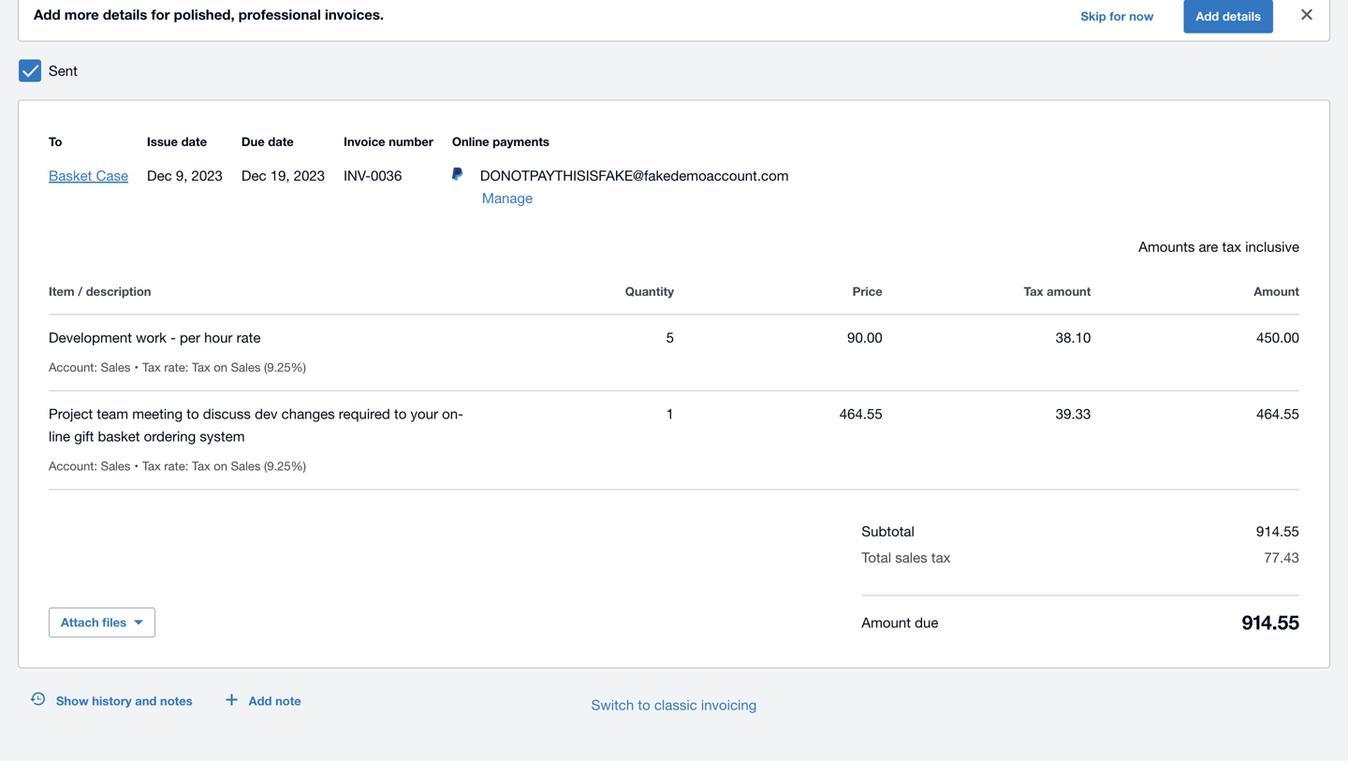 Task type: vqa. For each thing, say whether or not it's contained in the screenshot.
the Add note button
yes



Task type: describe. For each thing, give the bounding box(es) containing it.
switch to classic invoicing
[[591, 697, 757, 713]]

: down the ordering
[[185, 459, 188, 473]]

notes
[[160, 694, 193, 708]]

tax inside column header
[[1024, 284, 1044, 299]]

2 464.55 cell from the left
[[1091, 403, 1300, 448]]

1 vertical spatial 914.55
[[1242, 610, 1300, 634]]

for inside button
[[1110, 9, 1126, 23]]

add details button
[[1184, 0, 1273, 33]]

cell down system
[[142, 459, 314, 473]]

team
[[97, 405, 128, 422]]

account : sales for development work - per hour rate
[[49, 360, 131, 375]]

account for project team meeting to discuss dev changes required to your on line gift basket ordering system
[[49, 459, 94, 473]]

inclusive
[[1245, 238, 1300, 255]]

0 horizontal spatial for
[[151, 6, 170, 23]]

system
[[200, 428, 245, 444]]

invoicing
[[701, 697, 757, 713]]

tax rate : tax on sales (9.25%) for project team meeting to discuss dev changes required to your on line gift basket ordering system
[[142, 459, 306, 473]]

professional
[[239, 6, 321, 23]]

note
[[275, 694, 301, 708]]

5 cell
[[466, 326, 674, 349]]

2023 for dec 9, 2023
[[191, 167, 223, 184]]

/
[[78, 284, 82, 299]]

switch to classic invoicing button
[[576, 686, 772, 724]]

5
[[666, 329, 674, 345]]

classic
[[654, 697, 697, 713]]

payments
[[493, 134, 550, 149]]

issue
[[147, 134, 178, 149]]

required
[[339, 405, 390, 422]]

development work - per hour rate cell
[[49, 326, 466, 349]]

due date
[[241, 134, 294, 149]]

basket case
[[49, 167, 128, 184]]

issue date
[[147, 134, 207, 149]]

dec 9, 2023
[[147, 167, 223, 184]]

tax amount
[[1024, 284, 1091, 299]]

gift
[[74, 428, 94, 444]]

dev
[[255, 405, 278, 422]]

sales down system
[[231, 459, 261, 473]]

9,
[[176, 167, 188, 184]]

manage link
[[452, 187, 789, 209]]

-
[[170, 329, 176, 345]]

work
[[136, 329, 167, 345]]

1 horizontal spatial to
[[394, 405, 407, 422]]

add for add more details for polished, professional invoices.
[[34, 6, 60, 23]]

item / description column header
[[49, 280, 466, 303]]

your
[[411, 405, 438, 422]]

polished,
[[174, 6, 235, 23]]

on for development work - per hour rate
[[214, 360, 227, 375]]

show history and notes button
[[19, 686, 204, 716]]

add more details for polished, professional invoices.
[[34, 6, 384, 23]]

row for sales
[[49, 315, 1300, 391]]

cell down development
[[49, 360, 142, 375]]

invoices.
[[325, 6, 384, 23]]

amounts are tax inclusive
[[1139, 238, 1300, 255]]

date for 19,
[[268, 134, 294, 149]]

amount
[[1047, 284, 1091, 299]]

item / description
[[49, 284, 151, 299]]

38.10 cell
[[883, 326, 1091, 349]]

38.10
[[1056, 329, 1091, 345]]

project team meeting to discuss dev changes required to your on line gift basket ordering system table
[[49, 258, 1300, 490]]

39.33
[[1056, 405, 1091, 422]]

rate inside cell
[[236, 329, 261, 345]]

case
[[96, 167, 128, 184]]

tax down the ordering
[[142, 459, 161, 473]]

tax amount column header
[[883, 280, 1091, 303]]

amounts
[[1139, 238, 1195, 255]]

invoice
[[344, 134, 385, 149]]

90.00
[[847, 329, 883, 345]]

: down team
[[94, 459, 97, 473]]

basket case link
[[49, 167, 128, 184]]

basket
[[98, 428, 140, 444]]

quantity column header
[[466, 280, 674, 303]]

amount for amount due
[[862, 614, 911, 630]]

2023 for dec 19, 2023
[[294, 167, 325, 184]]

rate for development work - per hour rate
[[164, 360, 185, 375]]

line
[[49, 405, 463, 444]]

tax down work
[[142, 360, 161, 375]]

to
[[49, 134, 62, 149]]

row for 464.55
[[49, 280, 1300, 314]]

history
[[92, 694, 132, 708]]

tax for sales
[[931, 549, 951, 566]]

manage
[[482, 190, 533, 206]]

due
[[915, 614, 939, 630]]

add details
[[1196, 9, 1261, 23]]

1
[[666, 405, 674, 422]]

item
[[49, 284, 75, 299]]

inv-0036
[[344, 167, 402, 184]]

basket
[[49, 167, 92, 184]]

price
[[853, 284, 883, 299]]

to inside button
[[638, 697, 650, 713]]

close image
[[1288, 0, 1326, 33]]

project team meeting to discuss dev changes required to your on line gift basket ordering system row group
[[49, 314, 1300, 490]]

development
[[49, 329, 132, 345]]

total
[[862, 549, 891, 566]]

number
[[389, 134, 433, 149]]

attach files
[[61, 615, 126, 630]]

description
[[86, 284, 151, 299]]

donotpaythisisfake@fakedemoaccount.com
[[480, 167, 789, 184]]

0 horizontal spatial details
[[103, 6, 147, 23]]

cell down gift
[[49, 459, 142, 473]]

hour
[[204, 329, 233, 345]]

project team meeting to discuss dev changes required to your on line gift basket ordering system
[[49, 405, 463, 444]]

ordering
[[144, 428, 196, 444]]

meeting
[[132, 405, 183, 422]]

development work - per hour rate
[[49, 329, 261, 345]]

skip for now button
[[1070, 1, 1165, 31]]

show history and notes
[[56, 694, 193, 708]]

add for add note
[[249, 694, 272, 708]]



Task type: locate. For each thing, give the bounding box(es) containing it.
0 vertical spatial on
[[214, 360, 227, 375]]

total sales tax
[[862, 549, 951, 566]]

0 horizontal spatial dec
[[147, 167, 172, 184]]

amount down inclusive
[[1254, 284, 1300, 299]]

show
[[56, 694, 89, 708]]

add note button
[[215, 686, 313, 716]]

skip
[[1081, 9, 1106, 23]]

rate for project team meeting to discuss dev changes required to your on line gift basket ordering system
[[164, 459, 185, 473]]

on down hour
[[214, 360, 227, 375]]

account : sales down development
[[49, 360, 131, 375]]

: down development
[[94, 360, 97, 375]]

464.55 down 90.00
[[840, 405, 883, 422]]

1 vertical spatial account
[[49, 459, 94, 473]]

per
[[180, 329, 200, 345]]

tax rate : tax on sales (9.25%) for development work - per hour rate
[[142, 360, 306, 375]]

1 horizontal spatial 2023
[[294, 167, 325, 184]]

and
[[135, 694, 157, 708]]

1 horizontal spatial for
[[1110, 9, 1126, 23]]

0 vertical spatial row
[[49, 280, 1300, 314]]

now
[[1129, 9, 1154, 23]]

1 (9.25%) from the top
[[264, 360, 306, 375]]

on right your
[[442, 405, 463, 422]]

project
[[49, 405, 93, 422]]

price column header
[[674, 280, 883, 303]]

450.00 cell
[[1091, 326, 1300, 349]]

project team meeting to discuss dev changes required to your on line gift basket ordering system cell
[[49, 403, 466, 448]]

account inside row
[[49, 360, 94, 375]]

0036
[[371, 167, 402, 184]]

0 horizontal spatial 2023
[[191, 167, 223, 184]]

2 2023 from the left
[[294, 167, 325, 184]]

(9.25%) inside project team meeting to discuss dev changes required to your on line gift basket ordering system row
[[264, 459, 306, 473]]

add left note
[[249, 694, 272, 708]]

sales down development
[[101, 360, 131, 375]]

subtotal
[[862, 523, 915, 539]]

2 row from the top
[[49, 315, 1300, 391]]

switch
[[591, 697, 634, 713]]

: down per
[[185, 360, 188, 375]]

files
[[102, 615, 126, 630]]

1 horizontal spatial 464.55
[[1257, 405, 1300, 422]]

(9.25%) down development work - per hour rate cell
[[264, 360, 306, 375]]

details right more
[[103, 6, 147, 23]]

tax for are
[[1222, 238, 1242, 255]]

1 horizontal spatial details
[[1223, 9, 1261, 23]]

are
[[1199, 238, 1218, 255]]

77.43
[[1264, 549, 1299, 566]]

914.55
[[1257, 523, 1299, 539], [1242, 610, 1300, 634]]

for
[[151, 6, 170, 23], [1110, 9, 1126, 23]]

1 vertical spatial row
[[49, 315, 1300, 391]]

0 vertical spatial 914.55
[[1257, 523, 1299, 539]]

on for project team meeting to discuss dev changes required to your on line gift basket ordering system
[[214, 459, 227, 473]]

sales down basket
[[101, 459, 131, 473]]

account : sales down gift
[[49, 459, 131, 473]]

2 dec from the left
[[241, 167, 266, 184]]

cell
[[49, 360, 142, 375], [142, 360, 314, 375], [49, 459, 142, 473], [142, 459, 314, 473]]

rate inside project team meeting to discuss dev changes required to your on line gift basket ordering system row
[[164, 459, 185, 473]]

0 horizontal spatial 464.55
[[840, 405, 883, 422]]

on
[[214, 360, 227, 375], [442, 405, 463, 422], [214, 459, 227, 473]]

add inside "button"
[[249, 694, 272, 708]]

date
[[181, 134, 207, 149], [268, 134, 294, 149]]

details
[[103, 6, 147, 23], [1223, 9, 1261, 23]]

1 vertical spatial (9.25%)
[[264, 459, 306, 473]]

row containing item / description
[[49, 280, 1300, 314]]

on down system
[[214, 459, 227, 473]]

details inside add details button
[[1223, 9, 1261, 23]]

tax rate : tax on sales (9.25%) inside project team meeting to discuss dev changes required to your on line gift basket ordering system row
[[142, 459, 306, 473]]

dec
[[147, 167, 172, 184], [241, 167, 266, 184]]

dec for dec 9, 2023
[[147, 167, 172, 184]]

quantity
[[625, 284, 674, 299]]

amount left due
[[862, 614, 911, 630]]

row containing development work - per hour rate
[[49, 315, 1300, 391]]

amount column header
[[1091, 280, 1300, 303]]

2 (9.25%) from the top
[[264, 459, 306, 473]]

account down development
[[49, 360, 94, 375]]

add
[[34, 6, 60, 23], [1196, 9, 1219, 23], [249, 694, 272, 708]]

1 horizontal spatial add
[[249, 694, 272, 708]]

rate right hour
[[236, 329, 261, 345]]

to left your
[[394, 405, 407, 422]]

914.55 up 77.43
[[1257, 523, 1299, 539]]

account : sales
[[49, 360, 131, 375], [49, 459, 131, 473]]

2 464.55 from the left
[[1257, 405, 1300, 422]]

online
[[452, 134, 489, 149]]

1 vertical spatial tax rate : tax on sales (9.25%)
[[142, 459, 306, 473]]

39.33 cell
[[883, 403, 1091, 448]]

add right now
[[1196, 9, 1219, 23]]

2 vertical spatial on
[[214, 459, 227, 473]]

0 horizontal spatial amount
[[862, 614, 911, 630]]

1 account : sales from the top
[[49, 360, 131, 375]]

90.00 cell
[[674, 326, 883, 349]]

464.55 cell
[[674, 403, 883, 448], [1091, 403, 1300, 448]]

add more details for polished, professional invoices. status
[[19, 0, 1330, 41]]

(9.25%) down the project team meeting to discuss dev changes required to your on line gift basket ordering system cell
[[264, 459, 306, 473]]

2 account from the top
[[49, 459, 94, 473]]

sales
[[895, 549, 928, 566]]

tax
[[1024, 284, 1044, 299], [142, 360, 161, 375], [192, 360, 210, 375], [142, 459, 161, 473], [192, 459, 210, 473]]

0 vertical spatial account
[[49, 360, 94, 375]]

1 horizontal spatial 464.55 cell
[[1091, 403, 1300, 448]]

project team meeting to discuss dev changes required to your on line gift basket ordering system row
[[49, 391, 1300, 490]]

dec 19, 2023
[[241, 167, 325, 184]]

sales
[[101, 360, 131, 375], [231, 360, 261, 375], [101, 459, 131, 473], [231, 459, 261, 473]]

1 vertical spatial on
[[442, 405, 463, 422]]

date for 9,
[[181, 134, 207, 149]]

464.55 for 2nd 464.55 cell from the left
[[1257, 405, 1300, 422]]

rate down the ordering
[[164, 459, 185, 473]]

cell down hour
[[142, 360, 314, 375]]

tax down system
[[192, 459, 210, 473]]

dec for dec 19, 2023
[[241, 167, 266, 184]]

tax rate : tax on sales (9.25%) down system
[[142, 459, 306, 473]]

914.55 down 77.43
[[1242, 610, 1300, 634]]

dec left "19,"
[[241, 167, 266, 184]]

1 tax rate : tax on sales (9.25%) from the top
[[142, 360, 306, 375]]

account down gift
[[49, 459, 94, 473]]

2 horizontal spatial to
[[638, 697, 650, 713]]

add left more
[[34, 6, 60, 23]]

1 2023 from the left
[[191, 167, 223, 184]]

account for development work - per hour rate
[[49, 360, 94, 375]]

row up 1
[[49, 315, 1300, 391]]

more
[[64, 6, 99, 23]]

0 horizontal spatial tax
[[931, 549, 951, 566]]

19,
[[270, 167, 290, 184]]

0 horizontal spatial date
[[181, 134, 207, 149]]

2 date from the left
[[268, 134, 294, 149]]

row up 5
[[49, 280, 1300, 314]]

(9.25%) inside row
[[264, 360, 306, 375]]

1 horizontal spatial dec
[[241, 167, 266, 184]]

on inside row
[[214, 360, 227, 375]]

0 vertical spatial account : sales
[[49, 360, 131, 375]]

add for add details
[[1196, 9, 1219, 23]]

amount due
[[862, 614, 939, 630]]

tax rate : tax on sales (9.25%)
[[142, 360, 306, 375], [142, 459, 306, 473]]

1 horizontal spatial amount
[[1254, 284, 1300, 299]]

1 vertical spatial amount
[[862, 614, 911, 630]]

1 464.55 cell from the left
[[674, 403, 883, 448]]

0 horizontal spatial 464.55 cell
[[674, 403, 883, 448]]

1 464.55 from the left
[[840, 405, 883, 422]]

for left polished,
[[151, 6, 170, 23]]

account
[[49, 360, 94, 375], [49, 459, 94, 473]]

2 horizontal spatial add
[[1196, 9, 1219, 23]]

skip for now
[[1081, 9, 1154, 23]]

account : sales for project team meeting to discuss dev changes required to your on line gift basket ordering system
[[49, 459, 131, 473]]

1 horizontal spatial date
[[268, 134, 294, 149]]

0 vertical spatial tax rate : tax on sales (9.25%)
[[142, 360, 306, 375]]

2 tax rate : tax on sales (9.25%) from the top
[[142, 459, 306, 473]]

0 vertical spatial tax
[[1222, 238, 1242, 255]]

dec left 9,
[[147, 167, 172, 184]]

to right switch
[[638, 697, 650, 713]]

(9.25%)
[[264, 360, 306, 375], [264, 459, 306, 473]]

attach
[[61, 615, 99, 630]]

464.55 down 450.00
[[1257, 405, 1300, 422]]

details left close icon on the right top of page
[[1223, 9, 1261, 23]]

0 horizontal spatial to
[[187, 405, 199, 422]]

account : sales inside project team meeting to discuss dev changes required to your on line gift basket ordering system row
[[49, 459, 131, 473]]

tax right are
[[1222, 238, 1242, 255]]

2023 right 9,
[[191, 167, 223, 184]]

due
[[241, 134, 265, 149]]

add inside button
[[1196, 9, 1219, 23]]

amount for amount
[[1254, 284, 1300, 299]]

1 vertical spatial tax
[[931, 549, 951, 566]]

online payments
[[452, 134, 550, 149]]

464.55 for second 464.55 cell from the right
[[840, 405, 883, 422]]

1 account from the top
[[49, 360, 94, 375]]

464.55 cell down 450.00 "cell"
[[1091, 403, 1300, 448]]

for left now
[[1110, 9, 1126, 23]]

sent
[[49, 62, 78, 79]]

row
[[49, 280, 1300, 314], [49, 315, 1300, 391]]

account : sales inside row
[[49, 360, 131, 375]]

2023 right "19,"
[[294, 167, 325, 184]]

:
[[94, 360, 97, 375], [185, 360, 188, 375], [94, 459, 97, 473], [185, 459, 188, 473]]

1 row from the top
[[49, 280, 1300, 314]]

464.55 cell down 90.00 cell on the top
[[674, 403, 883, 448]]

tax rate : tax on sales (9.25%) down hour
[[142, 360, 306, 375]]

tax
[[1222, 238, 1242, 255], [931, 549, 951, 566]]

tax left amount
[[1024, 284, 1044, 299]]

2 vertical spatial rate
[[164, 459, 185, 473]]

to up the ordering
[[187, 405, 199, 422]]

(9.25%) for development work - per hour rate
[[264, 360, 306, 375]]

1 date from the left
[[181, 134, 207, 149]]

date right issue
[[181, 134, 207, 149]]

2 account : sales from the top
[[49, 459, 131, 473]]

450.00
[[1257, 329, 1300, 345]]

1 dec from the left
[[147, 167, 172, 184]]

0 horizontal spatial add
[[34, 6, 60, 23]]

tax right sales
[[931, 549, 951, 566]]

account inside project team meeting to discuss dev changes required to your on line gift basket ordering system row
[[49, 459, 94, 473]]

attach files button
[[49, 608, 155, 638]]

discuss
[[203, 405, 251, 422]]

1 cell
[[466, 403, 674, 448]]

tax down per
[[192, 360, 210, 375]]

1 vertical spatial rate
[[164, 360, 185, 375]]

on inside project team meeting to discuss dev changes required to your on line gift basket ordering system
[[442, 405, 463, 422]]

rate down -
[[164, 360, 185, 375]]

inv-
[[344, 167, 371, 184]]

add note
[[249, 694, 301, 708]]

sales down development work - per hour rate cell
[[231, 360, 261, 375]]

0 vertical spatial (9.25%)
[[264, 360, 306, 375]]

(9.25%) for project team meeting to discuss dev changes required to your on line gift basket ordering system
[[264, 459, 306, 473]]

changes
[[282, 405, 335, 422]]

amount inside column header
[[1254, 284, 1300, 299]]

invoice number
[[344, 134, 433, 149]]

1 vertical spatial account : sales
[[49, 459, 131, 473]]

0 vertical spatial amount
[[1254, 284, 1300, 299]]

date right due at the top of page
[[268, 134, 294, 149]]

0 vertical spatial rate
[[236, 329, 261, 345]]

1 horizontal spatial tax
[[1222, 238, 1242, 255]]

2023
[[191, 167, 223, 184], [294, 167, 325, 184]]



